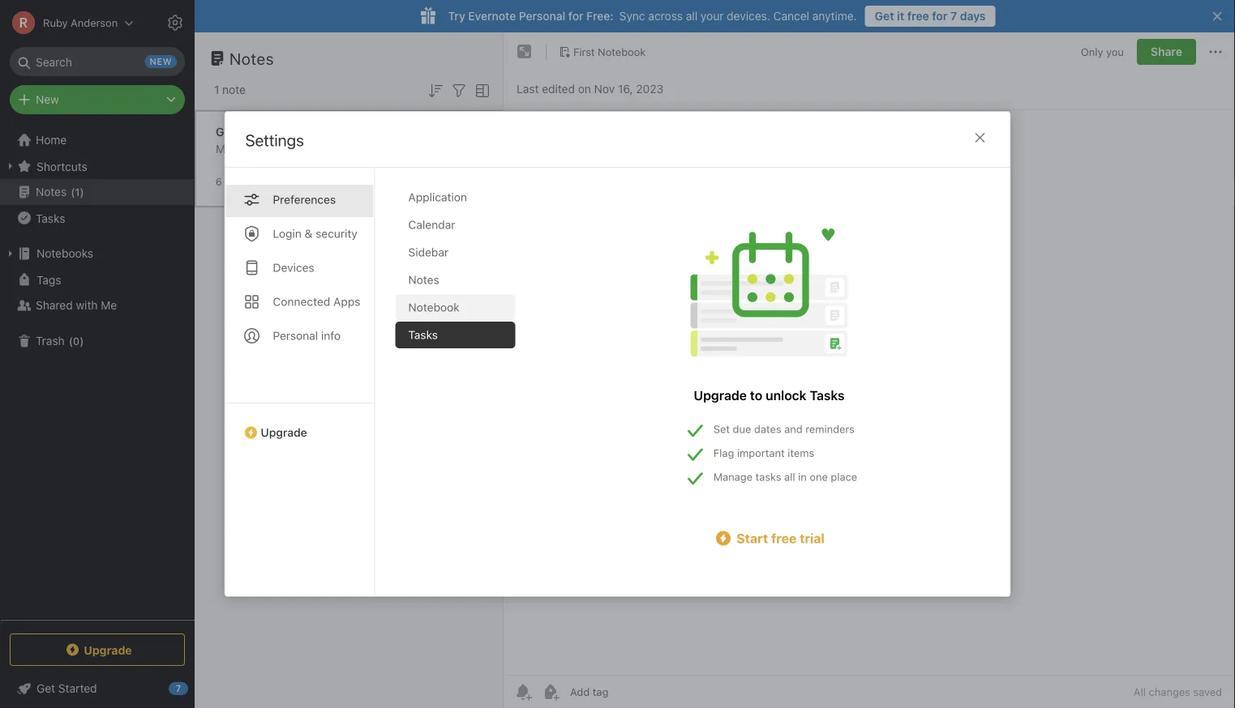 Task type: locate. For each thing, give the bounding box(es) containing it.
1 horizontal spatial all
[[784, 471, 795, 483]]

) inside "trash ( 0 )"
[[80, 335, 84, 347]]

( down shortcuts
[[71, 186, 75, 198]]

tasks
[[36, 211, 65, 225], [408, 328, 438, 342], [810, 388, 845, 403]]

notebook down sync
[[598, 45, 646, 58]]

me
[[101, 299, 117, 312]]

tasks down notebook tab
[[408, 328, 438, 342]]

new button
[[10, 85, 185, 114]]

0 vertical spatial upgrade button
[[225, 403, 374, 446]]

1 down shortcuts
[[75, 186, 80, 198]]

&
[[305, 227, 313, 240]]

tasks
[[755, 471, 781, 483]]

2 horizontal spatial notes
[[408, 273, 439, 287]]

manage tasks all in one place
[[713, 471, 857, 483]]

0
[[73, 335, 80, 347]]

(
[[71, 186, 75, 198], [69, 335, 73, 347]]

first notebook button
[[553, 41, 651, 63]]

free right it
[[907, 9, 929, 23]]

tab list containing preferences
[[225, 168, 375, 597]]

0 vertical spatial notebook
[[598, 45, 646, 58]]

notes down sidebar
[[408, 273, 439, 287]]

for left "7"
[[932, 9, 948, 23]]

2 horizontal spatial tasks
[[810, 388, 845, 403]]

1 vertical spatial (
[[69, 335, 73, 347]]

note window element
[[504, 32, 1235, 709]]

) inside the notes ( 1 )
[[80, 186, 84, 198]]

new
[[36, 93, 59, 106]]

1 vertical spatial notebook
[[408, 301, 460, 314]]

upgrade inside tab list
[[261, 426, 307, 440]]

0 horizontal spatial personal
[[273, 329, 318, 343]]

on
[[578, 82, 591, 96]]

tasks down the notes ( 1 )
[[36, 211, 65, 225]]

1 vertical spatial notes
[[36, 185, 67, 199]]

16,
[[618, 82, 633, 96]]

6 minutes ago
[[216, 176, 281, 188]]

all left 'your'
[[686, 9, 698, 23]]

saved
[[1193, 686, 1222, 699]]

tree
[[0, 127, 195, 620]]

1 vertical spatial free
[[771, 531, 797, 547]]

tags
[[36, 273, 61, 286]]

0 vertical spatial all
[[686, 9, 698, 23]]

1 vertical spatial upgrade button
[[10, 634, 185, 667]]

personal
[[519, 9, 565, 23], [273, 329, 318, 343]]

tags button
[[0, 267, 194, 293]]

1 vertical spatial )
[[80, 335, 84, 347]]

for inside button
[[932, 9, 948, 23]]

notebooks
[[36, 247, 93, 260]]

( for notes
[[71, 186, 75, 198]]

free left trial
[[771, 531, 797, 547]]

1 vertical spatial upgrade
[[261, 426, 307, 440]]

0 horizontal spatial for
[[568, 9, 583, 23]]

eggs
[[240, 142, 266, 156]]

tree containing home
[[0, 127, 195, 620]]

upgrade
[[694, 388, 747, 403], [261, 426, 307, 440], [84, 644, 132, 657]]

connected
[[273, 295, 330, 309]]

1 horizontal spatial free
[[907, 9, 929, 23]]

2 vertical spatial notes
[[408, 273, 439, 287]]

1 vertical spatial tasks
[[408, 328, 438, 342]]

days
[[960, 9, 986, 23]]

2 horizontal spatial upgrade
[[694, 388, 747, 403]]

0 horizontal spatial tasks
[[36, 211, 65, 225]]

0 horizontal spatial free
[[771, 531, 797, 547]]

trash ( 0 )
[[36, 335, 84, 348]]

( inside the notes ( 1 )
[[71, 186, 75, 198]]

home link
[[0, 127, 195, 153]]

0 vertical spatial (
[[71, 186, 75, 198]]

Note Editor text field
[[504, 110, 1235, 676]]

2 for from the left
[[932, 9, 948, 23]]

1 for from the left
[[568, 9, 583, 23]]

1 horizontal spatial notebook
[[598, 45, 646, 58]]

1 horizontal spatial 1
[[214, 83, 219, 97]]

1 horizontal spatial personal
[[519, 9, 565, 23]]

2 vertical spatial upgrade
[[84, 644, 132, 657]]

7
[[950, 9, 957, 23]]

1 horizontal spatial upgrade
[[261, 426, 307, 440]]

0 horizontal spatial notes
[[36, 185, 67, 199]]

0 vertical spatial tasks
[[36, 211, 65, 225]]

for for free:
[[568, 9, 583, 23]]

security
[[316, 227, 357, 240]]

due
[[733, 423, 751, 435]]

trial
[[800, 531, 825, 547]]

1 vertical spatial 1
[[75, 186, 80, 198]]

2023
[[636, 82, 664, 96]]

upgrade button
[[225, 403, 374, 446], [10, 634, 185, 667]]

login
[[273, 227, 301, 240]]

notebook
[[598, 45, 646, 58], [408, 301, 460, 314]]

tab list containing application
[[395, 184, 528, 597]]

for left free:
[[568, 9, 583, 23]]

sync
[[619, 9, 645, 23]]

set due dates and reminders
[[713, 423, 855, 435]]

close image
[[970, 128, 990, 148]]

1
[[214, 83, 219, 97], [75, 186, 80, 198]]

devices
[[273, 261, 314, 275]]

notes ( 1 )
[[36, 185, 84, 199]]

)
[[80, 186, 84, 198], [80, 335, 84, 347]]

place
[[831, 471, 857, 483]]

note list element
[[195, 32, 504, 709]]

cheese
[[303, 142, 342, 156]]

None search field
[[21, 47, 174, 76]]

personal up expand note image at the top left of page
[[519, 9, 565, 23]]

2 ) from the top
[[80, 335, 84, 347]]

first notebook
[[573, 45, 646, 58]]

home
[[36, 133, 67, 147]]

notes inside "note list" "element"
[[229, 49, 274, 68]]

( inside "trash ( 0 )"
[[69, 335, 73, 347]]

ago
[[264, 176, 281, 188]]

settings image
[[165, 13, 185, 32]]

all left in
[[784, 471, 795, 483]]

0 vertical spatial personal
[[519, 9, 565, 23]]

) right trash
[[80, 335, 84, 347]]

try evernote personal for free: sync across all your devices. cancel anytime.
[[448, 9, 857, 23]]

personal down connected
[[273, 329, 318, 343]]

shortcuts
[[36, 160, 87, 173]]

for
[[568, 9, 583, 23], [932, 9, 948, 23]]

tasks button
[[0, 205, 194, 231]]

and
[[784, 423, 803, 435]]

tasks inside tab
[[408, 328, 438, 342]]

1 horizontal spatial for
[[932, 9, 948, 23]]

shared with me
[[36, 299, 117, 312]]

tab list
[[225, 168, 375, 597], [395, 184, 528, 597]]

notes up note
[[229, 49, 274, 68]]

) down shortcuts button
[[80, 186, 84, 198]]

grocery
[[216, 125, 259, 139]]

notes down shortcuts
[[36, 185, 67, 199]]

connected apps
[[273, 295, 360, 309]]

notebook down notes tab
[[408, 301, 460, 314]]

1 ) from the top
[[80, 186, 84, 198]]

1 vertical spatial personal
[[273, 329, 318, 343]]

0 horizontal spatial tab list
[[225, 168, 375, 597]]

1 horizontal spatial notes
[[229, 49, 274, 68]]

0 horizontal spatial 1
[[75, 186, 80, 198]]

add tag image
[[541, 683, 560, 702]]

expand notebooks image
[[4, 247, 17, 260]]

it
[[897, 9, 904, 23]]

you
[[1106, 46, 1124, 58]]

( right trash
[[69, 335, 73, 347]]

0 horizontal spatial upgrade
[[84, 644, 132, 657]]

0 vertical spatial )
[[80, 186, 84, 198]]

1 horizontal spatial tasks
[[408, 328, 438, 342]]

free
[[907, 9, 929, 23], [771, 531, 797, 547]]

preferences
[[273, 193, 336, 206]]

) for trash
[[80, 335, 84, 347]]

0 horizontal spatial notebook
[[408, 301, 460, 314]]

Search text field
[[21, 47, 174, 76]]

1 horizontal spatial tab list
[[395, 184, 528, 597]]

your
[[701, 9, 724, 23]]

shared
[[36, 299, 73, 312]]

0 vertical spatial upgrade
[[694, 388, 747, 403]]

0 vertical spatial free
[[907, 9, 929, 23]]

tasks up reminders
[[810, 388, 845, 403]]

important
[[737, 447, 785, 459]]

0 vertical spatial 1
[[214, 83, 219, 97]]

1 left note
[[214, 83, 219, 97]]

0 vertical spatial notes
[[229, 49, 274, 68]]



Task type: describe. For each thing, give the bounding box(es) containing it.
start free trial link
[[681, 529, 857, 549]]

all changes saved
[[1134, 686, 1222, 699]]

only
[[1081, 46, 1103, 58]]

free inside button
[[907, 9, 929, 23]]

sugar
[[269, 142, 300, 156]]

notebook tab
[[395, 294, 515, 321]]

) for notes
[[80, 186, 84, 198]]

add a reminder image
[[513, 683, 533, 702]]

calendar tab
[[395, 212, 515, 238]]

settings
[[245, 131, 304, 150]]

2 vertical spatial tasks
[[810, 388, 845, 403]]

first
[[573, 45, 595, 58]]

unlock
[[766, 388, 807, 403]]

try
[[448, 9, 465, 23]]

in
[[798, 471, 807, 483]]

to
[[750, 388, 762, 403]]

6
[[216, 176, 222, 188]]

across
[[648, 9, 683, 23]]

flag important items
[[713, 447, 814, 459]]

set
[[713, 423, 730, 435]]

last edited on nov 16, 2023
[[517, 82, 664, 96]]

get it free for 7 days
[[875, 9, 986, 23]]

login & security
[[273, 227, 357, 240]]

for for 7
[[932, 9, 948, 23]]

apps
[[333, 295, 360, 309]]

milk eggs sugar cheese
[[216, 142, 342, 156]]

nov
[[594, 82, 615, 96]]

share button
[[1137, 39, 1196, 65]]

changes
[[1149, 686, 1190, 699]]

start free trial
[[736, 531, 825, 547]]

1 inside the notes ( 1 )
[[75, 186, 80, 198]]

0 horizontal spatial upgrade button
[[10, 634, 185, 667]]

items
[[788, 447, 814, 459]]

personal info
[[273, 329, 341, 343]]

notes tab
[[395, 267, 515, 294]]

upgrade for the right the upgrade popup button
[[261, 426, 307, 440]]

application
[[408, 191, 467, 204]]

anytime.
[[812, 9, 857, 23]]

notebooks link
[[0, 241, 194, 267]]

sidebar tab
[[395, 239, 515, 266]]

1 inside "note list" "element"
[[214, 83, 219, 97]]

get
[[875, 9, 894, 23]]

start
[[736, 531, 768, 547]]

edited
[[542, 82, 575, 96]]

1 note
[[214, 83, 246, 97]]

share
[[1151, 45, 1182, 58]]

devices.
[[727, 9, 770, 23]]

1 vertical spatial all
[[784, 471, 795, 483]]

upgrade for the leftmost the upgrade popup button
[[84, 644, 132, 657]]

all
[[1134, 686, 1146, 699]]

only you
[[1081, 46, 1124, 58]]

personal inside tab list
[[273, 329, 318, 343]]

dates
[[754, 423, 781, 435]]

( for trash
[[69, 335, 73, 347]]

tasks inside button
[[36, 211, 65, 225]]

tasks tab
[[395, 322, 515, 349]]

free:
[[586, 9, 614, 23]]

calendar
[[408, 218, 455, 232]]

minutes
[[225, 176, 261, 188]]

application tab
[[395, 184, 515, 211]]

sidebar
[[408, 246, 449, 259]]

notes inside tree
[[36, 185, 67, 199]]

trash
[[36, 335, 65, 348]]

manage
[[713, 471, 753, 483]]

one
[[810, 471, 828, 483]]

with
[[76, 299, 98, 312]]

milk
[[216, 142, 237, 156]]

cancel
[[773, 9, 809, 23]]

notes inside tab
[[408, 273, 439, 287]]

notebook inside button
[[598, 45, 646, 58]]

note
[[222, 83, 246, 97]]

shared with me link
[[0, 293, 194, 319]]

grocery list
[[216, 125, 281, 139]]

reminders
[[805, 423, 855, 435]]

flag
[[713, 447, 734, 459]]

expand note image
[[515, 42, 534, 62]]

evernote
[[468, 9, 516, 23]]

notebook inside tab
[[408, 301, 460, 314]]

1 horizontal spatial upgrade button
[[225, 403, 374, 446]]

list
[[262, 125, 281, 139]]

upgrade to unlock tasks
[[694, 388, 845, 403]]

0 horizontal spatial all
[[686, 9, 698, 23]]

info
[[321, 329, 341, 343]]

get it free for 7 days button
[[865, 6, 995, 27]]

shortcuts button
[[0, 153, 194, 179]]



Task type: vqa. For each thing, say whether or not it's contained in the screenshot.
Start writing… text box
no



